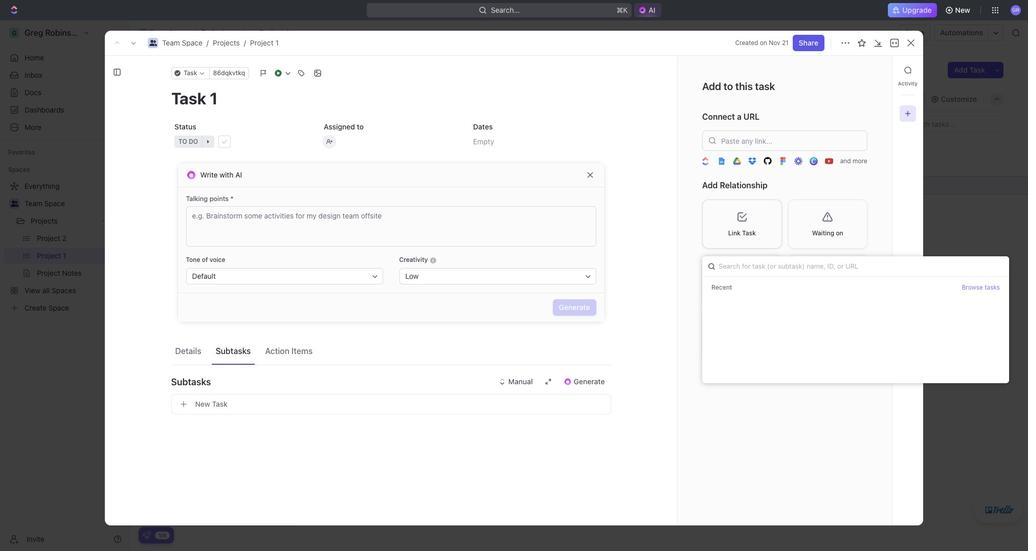 Task type: describe. For each thing, give the bounding box(es) containing it.
talking
[[186, 194, 208, 203]]

task right complete at the left bottom of the page
[[212, 400, 228, 408]]

link task
[[729, 229, 756, 237]]

onboarding checklist button element
[[143, 531, 151, 539]]

getting started
[[147, 389, 218, 401]]

add up ai
[[231, 147, 243, 155]]

search...
[[491, 6, 520, 14]]

browse tasks
[[962, 284, 1000, 291]]

⌘k
[[617, 6, 628, 14]]

ai
[[236, 170, 242, 179]]

hide
[[907, 94, 923, 103]]

0 vertical spatial generate
[[559, 303, 590, 312]]

new task button
[[171, 394, 611, 415]]

1 vertical spatial share
[[799, 38, 819, 47]]

created
[[736, 39, 759, 47]]

docs link
[[4, 84, 126, 101]]

action items button
[[261, 342, 317, 360]]

subtasks button
[[212, 342, 255, 360]]

add left relationship
[[703, 181, 718, 190]]

tasks
[[985, 284, 1000, 291]]

0 horizontal spatial project 1
[[155, 61, 214, 78]]

list link
[[205, 92, 220, 106]]

url
[[744, 112, 760, 121]]

inbox link
[[4, 67, 126, 83]]

details button
[[171, 342, 206, 360]]

onboarding checklist button image
[[143, 531, 151, 539]]

home link
[[4, 50, 126, 66]]

subtasks button
[[171, 369, 611, 394]]

*
[[231, 194, 234, 203]]

to for assigned
[[357, 122, 364, 131]]

connect a url
[[703, 112, 760, 121]]

close image
[[286, 391, 293, 399]]

this
[[736, 80, 753, 92]]

invite
[[27, 535, 44, 543]]

2 vertical spatial project
[[155, 61, 201, 78]]

to for add
[[724, 80, 733, 92]]

add up customize
[[955, 66, 968, 74]]

task
[[755, 80, 775, 92]]

board link
[[166, 92, 188, 106]]

inbox
[[25, 71, 42, 79]]

2 vertical spatial to
[[167, 147, 176, 155]]

tone of voice
[[186, 256, 225, 264]]

dates
[[473, 122, 493, 131]]

link task button
[[703, 199, 782, 249]]

subtasks for subtasks button
[[216, 346, 251, 355]]

add up connect
[[703, 80, 722, 92]]

connect
[[703, 112, 735, 121]]

1 vertical spatial user group image
[[149, 40, 157, 46]]

team space inside tree
[[25, 199, 65, 208]]

do
[[178, 147, 187, 155]]

getting
[[147, 389, 182, 401]]

0 vertical spatial team space
[[149, 28, 190, 37]]

talking points *
[[186, 194, 234, 203]]

1 horizontal spatial share
[[905, 28, 925, 37]]

0 vertical spatial generate button
[[553, 299, 596, 316]]

add down task 3
[[184, 234, 197, 243]]

hide button
[[895, 92, 926, 106]]

to do
[[167, 147, 187, 155]]

2
[[201, 199, 205, 208]]

task 3
[[184, 217, 206, 225]]

customize
[[941, 94, 977, 103]]

add relationship
[[703, 181, 768, 190]]

relationship
[[720, 181, 768, 190]]

team space / projects / project 1
[[162, 38, 279, 47]]

upgrade
[[903, 6, 932, 14]]

activity
[[898, 80, 918, 86]]

‎task 2 link
[[181, 196, 332, 211]]

action
[[265, 346, 290, 355]]

tone
[[186, 256, 200, 264]]

status
[[174, 122, 196, 131]]

0 vertical spatial project
[[260, 28, 284, 37]]

1 vertical spatial team
[[162, 38, 180, 47]]

details
[[175, 346, 201, 355]]

and
[[841, 157, 851, 165]]



Task type: vqa. For each thing, say whether or not it's contained in the screenshot.
Qdq9Q ICON
no



Task type: locate. For each thing, give the bounding box(es) containing it.
subtasks inside button
[[216, 346, 251, 355]]

projects inside tree
[[31, 216, 58, 225]]

customize button
[[928, 92, 980, 106]]

points
[[210, 194, 229, 203]]

3 down 2
[[201, 217, 206, 225]]

Search tasks... text field
[[901, 116, 1004, 132]]

task
[[970, 66, 986, 74], [244, 147, 258, 155], [184, 217, 199, 225], [743, 229, 756, 237], [199, 234, 214, 243], [212, 400, 228, 408]]

dashboards link
[[4, 102, 126, 118]]

add task button down task 3
[[179, 233, 218, 245]]

link
[[729, 229, 741, 237]]

add task button up customize
[[948, 62, 992, 78]]

a
[[737, 112, 742, 121]]

projects link inside tree
[[31, 213, 97, 229]]

share right 21
[[799, 38, 819, 47]]

task inside "dropdown button"
[[743, 229, 756, 237]]

2 horizontal spatial user group image
[[149, 40, 157, 46]]

Search for task (or subtask) name, ID, or URL text field
[[703, 256, 1010, 276]]

add task up customize
[[955, 66, 986, 74]]

subtasks inside dropdown button
[[171, 376, 211, 387]]

voice
[[210, 256, 225, 264]]

0 vertical spatial projects
[[211, 28, 238, 37]]

dashboards
[[25, 105, 64, 114]]

items
[[292, 346, 313, 355]]

‎task for ‎task 2
[[184, 199, 199, 208]]

upgrade link
[[889, 3, 937, 17]]

1 vertical spatial subtasks
[[171, 376, 211, 387]]

1
[[286, 28, 289, 37], [276, 38, 279, 47], [204, 61, 211, 78], [201, 181, 205, 190]]

project
[[260, 28, 284, 37], [250, 38, 274, 47], [155, 61, 201, 78]]

0 vertical spatial add task
[[955, 66, 986, 74]]

2 vertical spatial add task button
[[179, 233, 218, 245]]

assigned to
[[324, 122, 364, 131]]

subtasks for subtasks dropdown button
[[171, 376, 211, 387]]

subtasks up 'getting started'
[[171, 376, 211, 387]]

share button
[[899, 25, 931, 41], [793, 35, 825, 51]]

automations button
[[936, 25, 989, 40]]

1 vertical spatial new
[[195, 400, 210, 408]]

21
[[782, 39, 789, 47]]

user group image
[[140, 30, 146, 35], [149, 40, 157, 46], [10, 201, 18, 207]]

new for new
[[956, 6, 971, 14]]

new inside button
[[195, 400, 210, 408]]

86dqkvtkq button
[[209, 67, 249, 79]]

0 vertical spatial team
[[149, 28, 167, 37]]

1 vertical spatial add task button
[[218, 145, 262, 158]]

project 1
[[260, 28, 289, 37], [155, 61, 214, 78]]

nov
[[769, 39, 781, 47]]

share button right 21
[[793, 35, 825, 51]]

0 horizontal spatial new
[[195, 400, 210, 408]]

creativity
[[399, 256, 430, 264]]

task 3 link
[[181, 214, 332, 228]]

3 inside task 3 link
[[201, 217, 206, 225]]

new up automations
[[956, 6, 971, 14]]

favorites
[[8, 148, 35, 156]]

0 vertical spatial new
[[956, 6, 971, 14]]

add
[[955, 66, 968, 74], [703, 80, 722, 92], [231, 147, 243, 155], [703, 181, 718, 190], [184, 234, 197, 243]]

0 horizontal spatial subtasks
[[171, 376, 211, 387]]

recent
[[712, 284, 733, 291]]

/
[[194, 28, 196, 37], [243, 28, 245, 37], [207, 38, 209, 47], [244, 38, 246, 47]]

1 horizontal spatial to
[[357, 122, 364, 131]]

‎task up talking
[[184, 181, 199, 190]]

started
[[184, 389, 218, 401]]

to left this
[[724, 80, 733, 92]]

0 horizontal spatial add task
[[184, 234, 214, 243]]

generate button
[[553, 299, 596, 316], [558, 374, 611, 390]]

0 vertical spatial share
[[905, 28, 925, 37]]

on
[[760, 39, 768, 47]]

0 vertical spatial subtasks
[[216, 346, 251, 355]]

‎task
[[184, 181, 199, 190], [184, 199, 199, 208]]

new right complete at the left bottom of the page
[[195, 400, 210, 408]]

task sidebar content section
[[678, 56, 892, 526]]

0 horizontal spatial share button
[[793, 35, 825, 51]]

2 horizontal spatial add task
[[955, 66, 986, 74]]

and more
[[841, 157, 868, 165]]

new for new task
[[195, 400, 210, 408]]

spaces
[[8, 166, 30, 173]]

1 vertical spatial space
[[182, 38, 203, 47]]

1 vertical spatial add task
[[231, 147, 258, 155]]

86dqkvtkq
[[213, 69, 245, 77]]

1 vertical spatial projects
[[213, 38, 240, 47]]

tree
[[4, 178, 126, 316]]

tree containing team space
[[4, 178, 126, 316]]

to right assigned
[[357, 122, 364, 131]]

to
[[724, 80, 733, 92], [357, 122, 364, 131], [167, 147, 176, 155]]

e.g. Brainstorm some activities for my design team offsite text field
[[186, 206, 596, 247]]

2 vertical spatial space
[[44, 199, 65, 208]]

action items
[[265, 346, 313, 355]]

new inside button
[[956, 6, 971, 14]]

Paste any link... text field
[[703, 131, 868, 151]]

automations
[[941, 28, 984, 37]]

space inside tree
[[44, 199, 65, 208]]

write with ai
[[200, 170, 242, 179]]

1 vertical spatial generate
[[574, 377, 605, 386]]

1 vertical spatial to
[[357, 122, 364, 131]]

0 vertical spatial add task button
[[948, 62, 992, 78]]

‎task 1 link
[[181, 178, 332, 193]]

0 horizontal spatial to
[[167, 147, 176, 155]]

0 horizontal spatial team space
[[25, 199, 65, 208]]

share
[[905, 28, 925, 37], [799, 38, 819, 47]]

add task
[[955, 66, 986, 74], [231, 147, 258, 155], [184, 234, 214, 243]]

‎task for ‎task 1
[[184, 181, 199, 190]]

sidebar navigation
[[0, 20, 130, 551]]

1 horizontal spatial add task
[[231, 147, 258, 155]]

created on nov 21
[[736, 39, 789, 47]]

favorites button
[[4, 146, 39, 159]]

tree inside sidebar navigation
[[4, 178, 126, 316]]

1 ‎task from the top
[[184, 181, 199, 190]]

home
[[25, 53, 44, 62]]

task down the ‎task 2
[[184, 217, 199, 225]]

1 vertical spatial ‎task
[[184, 199, 199, 208]]

projects link
[[198, 27, 241, 39], [213, 38, 240, 47], [31, 213, 97, 229]]

of
[[202, 256, 208, 264]]

0 vertical spatial project 1
[[260, 28, 289, 37]]

team inside sidebar navigation
[[25, 199, 42, 208]]

to inside task sidebar content section
[[724, 80, 733, 92]]

more
[[853, 157, 868, 165]]

1 vertical spatial team space
[[25, 199, 65, 208]]

2 horizontal spatial to
[[724, 80, 733, 92]]

‎task 1
[[184, 181, 205, 190]]

2 vertical spatial team
[[25, 199, 42, 208]]

0 vertical spatial user group image
[[140, 30, 146, 35]]

1 vertical spatial 3
[[201, 217, 206, 225]]

2 vertical spatial user group image
[[10, 201, 18, 207]]

0 horizontal spatial user group image
[[10, 201, 18, 207]]

Edit task name text field
[[171, 89, 611, 108]]

subtasks left action
[[216, 346, 251, 355]]

task right link
[[743, 229, 756, 237]]

2 ‎task from the top
[[184, 199, 199, 208]]

0 vertical spatial space
[[169, 28, 190, 37]]

1 horizontal spatial team space
[[149, 28, 190, 37]]

add task down task 3
[[184, 234, 214, 243]]

new task
[[195, 400, 228, 408]]

‎task 2
[[184, 199, 205, 208]]

‎task left 2
[[184, 199, 199, 208]]

new button
[[941, 2, 977, 18]]

task up the ‎task 1 link at the top left
[[244, 147, 258, 155]]

0 horizontal spatial share
[[799, 38, 819, 47]]

assigned
[[324, 122, 355, 131]]

user group image inside tree
[[10, 201, 18, 207]]

browse
[[962, 284, 983, 291]]

2 vertical spatial add task
[[184, 234, 214, 243]]

1 vertical spatial project
[[250, 38, 274, 47]]

new
[[956, 6, 971, 14], [195, 400, 210, 408]]

task up customize
[[970, 66, 986, 74]]

2 vertical spatial projects
[[31, 216, 58, 225]]

with
[[220, 170, 234, 179]]

task down task 3
[[199, 234, 214, 243]]

complete
[[162, 407, 190, 415]]

team space link
[[137, 27, 192, 39], [162, 38, 203, 47], [25, 195, 124, 212]]

1 horizontal spatial user group image
[[140, 30, 146, 35]]

project 1 link
[[247, 27, 292, 39], [250, 38, 279, 47]]

share button down upgrade link
[[899, 25, 931, 41]]

list
[[207, 94, 220, 103]]

1 horizontal spatial subtasks
[[216, 346, 251, 355]]

to left do
[[167, 147, 176, 155]]

0 vertical spatial 3
[[199, 147, 203, 155]]

task sidebar navigation tab list
[[897, 62, 920, 122]]

0 vertical spatial to
[[724, 80, 733, 92]]

3
[[199, 147, 203, 155], [201, 217, 206, 225]]

add to this task
[[703, 80, 775, 92]]

space
[[169, 28, 190, 37], [182, 38, 203, 47], [44, 199, 65, 208]]

1/5
[[159, 532, 166, 538]]

add task up ai
[[231, 147, 258, 155]]

docs
[[25, 88, 41, 97]]

1 horizontal spatial project 1
[[260, 28, 289, 37]]

board
[[168, 94, 188, 103]]

1 horizontal spatial share button
[[899, 25, 931, 41]]

0 vertical spatial ‎task
[[184, 181, 199, 190]]

1 vertical spatial generate button
[[558, 374, 611, 390]]

1 horizontal spatial new
[[956, 6, 971, 14]]

add task button
[[948, 62, 992, 78], [218, 145, 262, 158], [179, 233, 218, 245]]

share down upgrade link
[[905, 28, 925, 37]]

write
[[200, 170, 218, 179]]

add task button up ai
[[218, 145, 262, 158]]

subtasks
[[216, 346, 251, 355], [171, 376, 211, 387]]

3 right do
[[199, 147, 203, 155]]

team space
[[149, 28, 190, 37], [25, 199, 65, 208]]

1 vertical spatial project 1
[[155, 61, 214, 78]]



